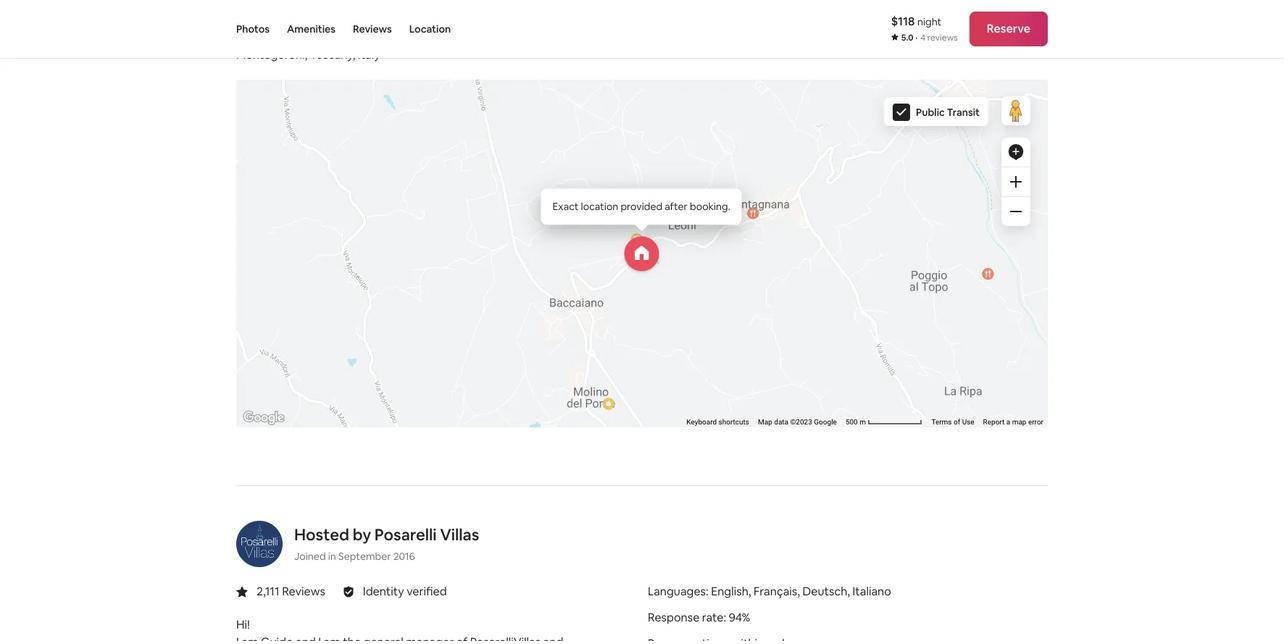 Task type: locate. For each thing, give the bounding box(es) containing it.
where you'll be
[[236, 11, 352, 31]]

italy
[[358, 47, 380, 62]]

where
[[236, 11, 286, 31]]

identity verified
[[363, 584, 447, 599]]

location
[[409, 22, 451, 36]]

villas
[[440, 525, 479, 545]]

$118 night
[[891, 14, 941, 29]]

500
[[846, 418, 858, 426]]

hosted
[[294, 525, 349, 545]]

report
[[983, 418, 1005, 426]]

terms
[[932, 418, 952, 426]]

: left 94%
[[724, 610, 726, 625]]

google
[[814, 418, 837, 426]]

0 vertical spatial reviews
[[353, 22, 392, 36]]

be
[[332, 11, 352, 31]]

terms of use
[[932, 418, 974, 426]]

reviews right the 2,111
[[282, 584, 325, 599]]

: left english, at the right bottom
[[706, 584, 709, 599]]

english,
[[711, 584, 751, 599]]

tuscany,
[[310, 47, 355, 62]]

identity
[[363, 584, 404, 599]]

$118
[[891, 14, 915, 29]]

1 horizontal spatial reviews
[[353, 22, 392, 36]]

94%
[[729, 610, 750, 625]]

deutsch,
[[803, 584, 850, 599]]

keyboard shortcuts button
[[686, 417, 749, 428]]

posarelli
[[375, 525, 437, 545]]

photos button
[[236, 0, 270, 58]]

verified
[[407, 584, 447, 599]]

amenities button
[[287, 0, 336, 58]]

©2023
[[790, 418, 812, 426]]

rate
[[702, 610, 724, 625]]

report a map error link
[[983, 418, 1044, 426]]

reviews button
[[353, 0, 392, 58]]

learn more about the host, posarelli villas. image
[[236, 521, 283, 567], [236, 521, 283, 567]]

montegufoni,
[[236, 47, 307, 62]]

your stay location, map pin image
[[624, 236, 659, 271]]

italiano
[[853, 584, 891, 599]]

drag pegman onto the map to open street view image
[[1001, 96, 1030, 125]]

2,111
[[257, 584, 279, 599]]

2016
[[393, 550, 415, 563]]

1 vertical spatial :
[[724, 610, 726, 625]]

1 vertical spatial reviews
[[282, 584, 325, 599]]

by
[[353, 525, 371, 545]]

reviews
[[353, 22, 392, 36], [282, 584, 325, 599]]

:
[[706, 584, 709, 599], [724, 610, 726, 625]]

google map
showing 4 points of interest. region
[[133, 0, 1060, 552]]

reviews up italy
[[353, 22, 392, 36]]

add a place to the map image
[[1007, 143, 1025, 161]]

location button
[[409, 0, 451, 58]]

map
[[758, 418, 772, 426]]

zoom in image
[[1010, 176, 1022, 188]]

2,111 reviews
[[257, 584, 325, 599]]

languages : english, français, deutsch, italiano
[[648, 584, 891, 599]]

keyboard shortcuts
[[686, 418, 749, 426]]

5.0 · 4 reviews
[[901, 32, 958, 43]]

0 horizontal spatial :
[[706, 584, 709, 599]]



Task type: describe. For each thing, give the bounding box(es) containing it.
languages
[[648, 584, 706, 599]]

reserve button
[[969, 12, 1048, 46]]

keyboard
[[686, 418, 717, 426]]

reviews
[[927, 32, 958, 43]]

shortcuts
[[719, 418, 749, 426]]

1 horizontal spatial :
[[724, 610, 726, 625]]

hi!
[[236, 617, 250, 633]]

you'll
[[290, 11, 329, 31]]

montegufoni, tuscany, italy
[[236, 47, 380, 62]]

5.0
[[901, 32, 914, 43]]

public
[[916, 106, 945, 119]]

0 vertical spatial :
[[706, 584, 709, 599]]

zoom out image
[[1010, 206, 1022, 217]]

response
[[648, 610, 700, 625]]

transit
[[947, 106, 980, 119]]

4
[[920, 32, 926, 43]]

public transit
[[916, 106, 980, 119]]

0 horizontal spatial reviews
[[282, 584, 325, 599]]

error
[[1028, 418, 1044, 426]]

map
[[1012, 418, 1026, 426]]

500 m
[[846, 418, 868, 426]]

terms of use link
[[932, 418, 974, 426]]

amenities
[[287, 22, 336, 36]]

joined
[[294, 550, 326, 563]]

night
[[917, 15, 941, 28]]

google image
[[240, 409, 288, 428]]

data
[[774, 418, 788, 426]]

·
[[915, 32, 918, 43]]

response rate : 94%
[[648, 610, 750, 625]]

a
[[1006, 418, 1010, 426]]

reserve
[[987, 21, 1030, 36]]

report a map error
[[983, 418, 1044, 426]]

of
[[954, 418, 960, 426]]

use
[[962, 418, 974, 426]]

hosted by posarelli villas joined in september 2016
[[294, 525, 479, 563]]

september
[[338, 550, 391, 563]]

français,
[[754, 584, 800, 599]]

in
[[328, 550, 336, 563]]

500 m button
[[841, 417, 927, 428]]

photos
[[236, 22, 270, 36]]

map data ©2023 google
[[758, 418, 837, 426]]

m
[[860, 418, 866, 426]]



Task type: vqa. For each thing, say whether or not it's contained in the screenshot.
error
yes



